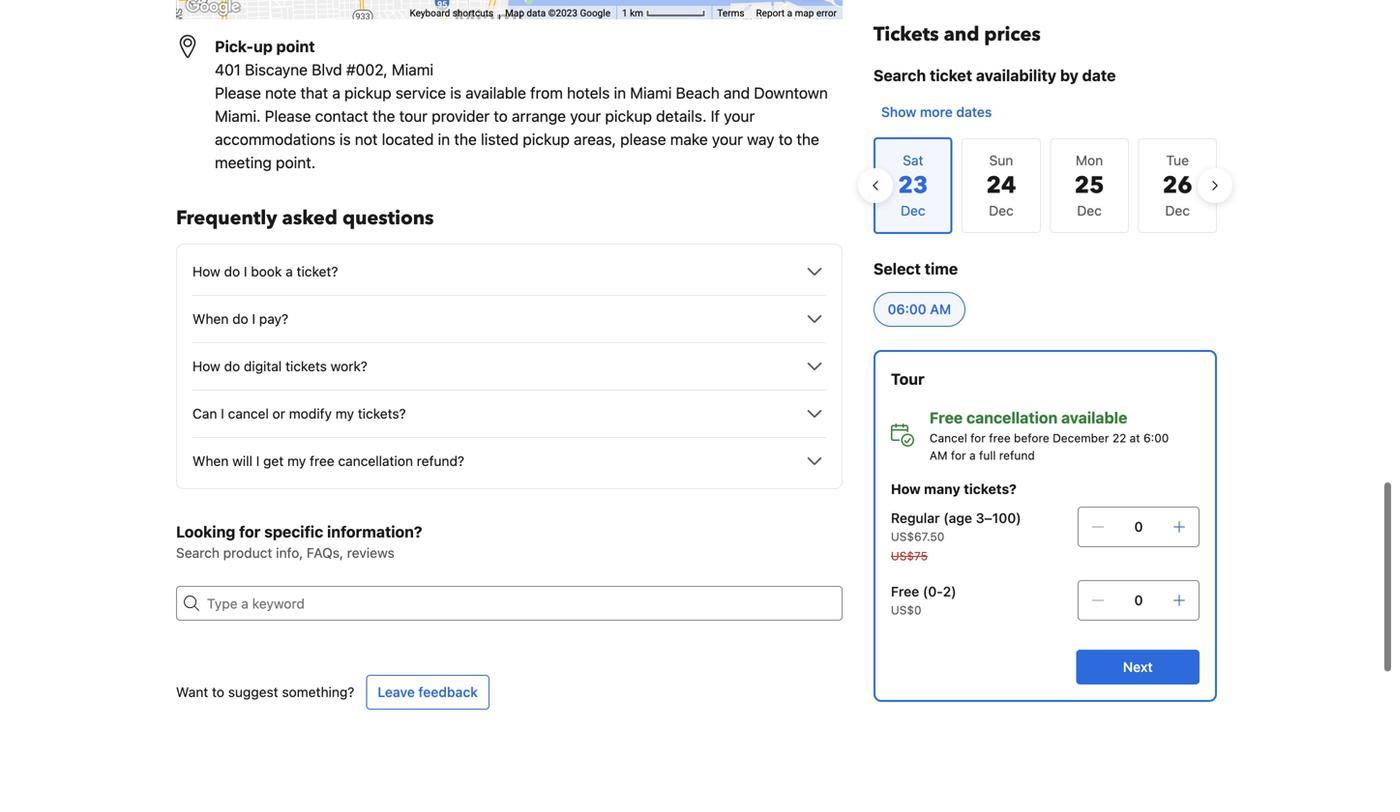 Task type: locate. For each thing, give the bounding box(es) containing it.
do left pay? on the top left of page
[[232, 311, 248, 327]]

1 vertical spatial free
[[891, 584, 919, 600]]

search up "show"
[[874, 66, 926, 85]]

1 horizontal spatial miami
[[630, 84, 672, 102]]

a left full
[[969, 449, 976, 462]]

for up product
[[239, 523, 261, 541]]

for up full
[[970, 432, 986, 445]]

how do digital tickets work? button
[[193, 355, 826, 378]]

meeting
[[215, 153, 272, 172]]

report a map error link
[[756, 7, 837, 19]]

error
[[816, 7, 837, 19]]

do left digital
[[224, 358, 240, 374]]

full
[[979, 449, 996, 462]]

point.
[[276, 153, 316, 172]]

i right the 'can' on the left of page
[[221, 406, 224, 422]]

suggest
[[228, 685, 278, 700]]

0 horizontal spatial for
[[239, 523, 261, 541]]

0 horizontal spatial is
[[339, 130, 351, 149]]

looking for specific information? search product info, faqs, reviews
[[176, 523, 422, 561]]

am right 06:00
[[930, 301, 951, 317]]

0 horizontal spatial and
[[724, 84, 750, 102]]

1 km button
[[616, 6, 712, 20]]

how
[[193, 264, 220, 280], [193, 358, 220, 374], [891, 481, 921, 497]]

i
[[244, 264, 247, 280], [252, 311, 256, 327], [221, 406, 224, 422], [256, 453, 260, 469]]

1 vertical spatial search
[[176, 545, 220, 561]]

free for free (0-2)
[[891, 584, 919, 600]]

miami
[[392, 60, 433, 79], [630, 84, 672, 102]]

3 dec from the left
[[1165, 203, 1190, 219]]

1 horizontal spatial for
[[951, 449, 966, 462]]

1 vertical spatial do
[[232, 311, 248, 327]]

free up us$0
[[891, 584, 919, 600]]

1 horizontal spatial available
[[1061, 409, 1128, 427]]

0 vertical spatial in
[[614, 84, 626, 102]]

region containing 24
[[858, 130, 1233, 242]]

show more dates
[[881, 104, 992, 120]]

from
[[530, 84, 563, 102]]

2 vertical spatial do
[[224, 358, 240, 374]]

terms link
[[717, 7, 745, 19]]

0 horizontal spatial pickup
[[345, 84, 392, 102]]

dec for 25
[[1077, 203, 1102, 219]]

do
[[224, 264, 240, 280], [232, 311, 248, 327], [224, 358, 240, 374]]

dec down 25
[[1077, 203, 1102, 219]]

region
[[858, 130, 1233, 242]]

dec inside sun 24 dec
[[989, 203, 1014, 219]]

0 vertical spatial 0
[[1134, 519, 1143, 535]]

my
[[335, 406, 354, 422], [287, 453, 306, 469]]

when
[[193, 311, 229, 327], [193, 453, 229, 469]]

miami up details.
[[630, 84, 672, 102]]

tickets? inside dropdown button
[[358, 406, 406, 422]]

pay?
[[259, 311, 288, 327]]

0 vertical spatial search
[[874, 66, 926, 85]]

am inside free cancellation available cancel for free before december 22 at 6:00 am for a full refund
[[930, 449, 948, 462]]

select
[[874, 260, 921, 278]]

2 0 from the top
[[1134, 593, 1143, 609]]

0 horizontal spatial free
[[891, 584, 919, 600]]

tickets and prices
[[874, 21, 1041, 48]]

miami up service
[[392, 60, 433, 79]]

1 vertical spatial pickup
[[605, 107, 652, 125]]

do inside dropdown button
[[224, 264, 240, 280]]

2 vertical spatial pickup
[[523, 130, 570, 149]]

2 dec from the left
[[1077, 203, 1102, 219]]

0 vertical spatial do
[[224, 264, 240, 280]]

looking
[[176, 523, 235, 541]]

or
[[272, 406, 285, 422]]

2 horizontal spatial dec
[[1165, 203, 1190, 219]]

a inside dropdown button
[[286, 264, 293, 280]]

1
[[622, 7, 628, 19]]

available up december
[[1061, 409, 1128, 427]]

1 vertical spatial when
[[193, 453, 229, 469]]

1 vertical spatial am
[[930, 449, 948, 462]]

dates
[[956, 104, 992, 120]]

is up provider
[[450, 84, 461, 102]]

free right get in the left of the page
[[310, 453, 334, 469]]

0 vertical spatial and
[[944, 21, 980, 48]]

map
[[795, 7, 814, 19]]

1 horizontal spatial pickup
[[523, 130, 570, 149]]

the up not
[[373, 107, 395, 125]]

please up miami.
[[215, 84, 261, 102]]

available inside pick-up point 401 biscayne blvd #002, miami please note that a pickup service is available from hotels in miami beach and downtown miami.     please contact the tour provider to arrange your pickup details.    if your accommodations is not located in the listed pickup areas, please make your way to the meeting point.
[[466, 84, 526, 102]]

pickup up please at the top of the page
[[605, 107, 652, 125]]

available
[[466, 84, 526, 102], [1061, 409, 1128, 427]]

search
[[874, 66, 926, 85], [176, 545, 220, 561]]

free
[[930, 409, 963, 427], [891, 584, 919, 600]]

your down hotels
[[570, 107, 601, 125]]

1 horizontal spatial search
[[874, 66, 926, 85]]

1 vertical spatial in
[[438, 130, 450, 149]]

for down cancel
[[951, 449, 966, 462]]

1 when from the top
[[193, 311, 229, 327]]

how for how do digital tickets work?
[[193, 358, 220, 374]]

i left book
[[244, 264, 247, 280]]

tickets?
[[358, 406, 406, 422], [964, 481, 1017, 497]]

when left will
[[193, 453, 229, 469]]

keyboard shortcuts
[[410, 7, 494, 19]]

a right that
[[332, 84, 340, 102]]

2 when from the top
[[193, 453, 229, 469]]

when inside when will i get my free cancellation refund? dropdown button
[[193, 453, 229, 469]]

terms
[[717, 7, 745, 19]]

select time
[[874, 260, 958, 278]]

2 vertical spatial for
[[239, 523, 261, 541]]

2 horizontal spatial for
[[970, 432, 986, 445]]

22
[[1112, 432, 1126, 445]]

can i cancel or modify my tickets? button
[[193, 402, 826, 426]]

map
[[505, 7, 524, 19]]

in right hotels
[[614, 84, 626, 102]]

dec down the 26
[[1165, 203, 1190, 219]]

1 horizontal spatial free
[[989, 432, 1011, 445]]

when left pay? on the top left of page
[[193, 311, 229, 327]]

1 km
[[622, 7, 646, 19]]

i right will
[[256, 453, 260, 469]]

0 vertical spatial when
[[193, 311, 229, 327]]

1 horizontal spatial cancellation
[[967, 409, 1058, 427]]

is left not
[[339, 130, 351, 149]]

0 horizontal spatial free
[[310, 453, 334, 469]]

1 vertical spatial tickets?
[[964, 481, 1017, 497]]

0 vertical spatial for
[[970, 432, 986, 445]]

a inside pick-up point 401 biscayne blvd #002, miami please note that a pickup service is available from hotels in miami beach and downtown miami.     please contact the tour provider to arrange your pickup details.    if your accommodations is not located in the listed pickup areas, please make your way to the meeting point.
[[332, 84, 340, 102]]

do left book
[[224, 264, 240, 280]]

and right beach
[[724, 84, 750, 102]]

to up the listed
[[494, 107, 508, 125]]

work?
[[331, 358, 368, 374]]

1 vertical spatial and
[[724, 84, 750, 102]]

2 horizontal spatial pickup
[[605, 107, 652, 125]]

0 horizontal spatial my
[[287, 453, 306, 469]]

how do i book a ticket? button
[[193, 260, 826, 283]]

free cancellation available cancel for free before december 22 at 6:00 am for a full refund
[[930, 409, 1169, 462]]

note
[[265, 84, 296, 102]]

how up regular
[[891, 481, 921, 497]]

1 vertical spatial free
[[310, 453, 334, 469]]

0 horizontal spatial to
[[212, 685, 224, 700]]

2 vertical spatial how
[[891, 481, 921, 497]]

my right get in the left of the page
[[287, 453, 306, 469]]

the down provider
[[454, 130, 477, 149]]

and up ticket
[[944, 21, 980, 48]]

how down frequently
[[193, 264, 220, 280]]

0 vertical spatial available
[[466, 84, 526, 102]]

0 vertical spatial my
[[335, 406, 354, 422]]

1 vertical spatial my
[[287, 453, 306, 469]]

please
[[620, 130, 666, 149]]

free inside free cancellation available cancel for free before december 22 at 6:00 am for a full refund
[[930, 409, 963, 427]]

0 horizontal spatial available
[[466, 84, 526, 102]]

available up provider
[[466, 84, 526, 102]]

0 horizontal spatial please
[[215, 84, 261, 102]]

0 horizontal spatial cancellation
[[338, 453, 413, 469]]

free inside free cancellation available cancel for free before december 22 at 6:00 am for a full refund
[[989, 432, 1011, 445]]

can
[[193, 406, 217, 422]]

0 vertical spatial is
[[450, 84, 461, 102]]

0 vertical spatial how
[[193, 264, 220, 280]]

0 vertical spatial to
[[494, 107, 508, 125]]

am
[[930, 301, 951, 317], [930, 449, 948, 462]]

tue
[[1166, 152, 1189, 168]]

to right want
[[212, 685, 224, 700]]

free up full
[[989, 432, 1011, 445]]

pickup down "#002," on the left of the page
[[345, 84, 392, 102]]

info,
[[276, 545, 303, 561]]

dec
[[989, 203, 1014, 219], [1077, 203, 1102, 219], [1165, 203, 1190, 219]]

0 vertical spatial free
[[989, 432, 1011, 445]]

1 horizontal spatial free
[[930, 409, 963, 427]]

dec for 26
[[1165, 203, 1190, 219]]

tickets? up 3–100) at the right bottom
[[964, 481, 1017, 497]]

how for how many tickets?
[[891, 481, 921, 497]]

and inside pick-up point 401 biscayne blvd #002, miami please note that a pickup service is available from hotels in miami beach and downtown miami.     please contact the tour provider to arrange your pickup details.    if your accommodations is not located in the listed pickup areas, please make your way to the meeting point.
[[724, 84, 750, 102]]

to right way at top
[[779, 130, 793, 149]]

at
[[1130, 432, 1140, 445]]

the right way at top
[[797, 130, 819, 149]]

0 vertical spatial free
[[930, 409, 963, 427]]

feedback
[[418, 685, 478, 700]]

a
[[787, 7, 792, 19], [332, 84, 340, 102], [286, 264, 293, 280], [969, 449, 976, 462]]

report a map error
[[756, 7, 837, 19]]

areas,
[[574, 130, 616, 149]]

please down note
[[265, 107, 311, 125]]

0
[[1134, 519, 1143, 535], [1134, 593, 1143, 609]]

1 dec from the left
[[989, 203, 1014, 219]]

dec inside mon 25 dec
[[1077, 203, 1102, 219]]

tickets? down work?
[[358, 406, 406, 422]]

1 horizontal spatial is
[[450, 84, 461, 102]]

downtown
[[754, 84, 828, 102]]

dec down 24
[[989, 203, 1014, 219]]

0 horizontal spatial dec
[[989, 203, 1014, 219]]

next
[[1123, 659, 1153, 675]]

arrange
[[512, 107, 566, 125]]

#002,
[[346, 60, 388, 79]]

cancellation up before
[[967, 409, 1058, 427]]

1 0 from the top
[[1134, 519, 1143, 535]]

search inside looking for specific information? search product info, faqs, reviews
[[176, 545, 220, 561]]

0 horizontal spatial the
[[373, 107, 395, 125]]

for
[[970, 432, 986, 445], [951, 449, 966, 462], [239, 523, 261, 541]]

a right book
[[286, 264, 293, 280]]

free for will
[[310, 453, 334, 469]]

0 up next
[[1134, 593, 1143, 609]]

1 horizontal spatial please
[[265, 107, 311, 125]]

©2023
[[548, 7, 578, 19]]

ticket
[[930, 66, 972, 85]]

1 vertical spatial how
[[193, 358, 220, 374]]

1 horizontal spatial my
[[335, 406, 354, 422]]

before
[[1014, 432, 1049, 445]]

0 vertical spatial cancellation
[[967, 409, 1058, 427]]

0 down at
[[1134, 519, 1143, 535]]

dec inside tue 26 dec
[[1165, 203, 1190, 219]]

0 vertical spatial tickets?
[[358, 406, 406, 422]]

biscayne
[[245, 60, 308, 79]]

am down cancel
[[930, 449, 948, 462]]

to
[[494, 107, 508, 125], [779, 130, 793, 149], [212, 685, 224, 700]]

refund?
[[417, 453, 464, 469]]

in down provider
[[438, 130, 450, 149]]

1 vertical spatial cancellation
[[338, 453, 413, 469]]

cancellation left refund? on the bottom left of page
[[338, 453, 413, 469]]

free up cancel
[[930, 409, 963, 427]]

i inside dropdown button
[[244, 264, 247, 280]]

1 vertical spatial 0
[[1134, 593, 1143, 609]]

1 horizontal spatial dec
[[1077, 203, 1102, 219]]

when inside when do i pay? dropdown button
[[193, 311, 229, 327]]

free inside 'free (0-2) us$0'
[[891, 584, 919, 600]]

my inside when will i get my free cancellation refund? dropdown button
[[287, 453, 306, 469]]

i left pay? on the top left of page
[[252, 311, 256, 327]]

cancellation inside free cancellation available cancel for free before december 22 at 6:00 am for a full refund
[[967, 409, 1058, 427]]

2 horizontal spatial to
[[779, 130, 793, 149]]

0 horizontal spatial search
[[176, 545, 220, 561]]

0 horizontal spatial tickets?
[[358, 406, 406, 422]]

free inside dropdown button
[[310, 453, 334, 469]]

how inside dropdown button
[[193, 358, 220, 374]]

0 vertical spatial miami
[[392, 60, 433, 79]]

google
[[580, 7, 611, 19]]

my right modify
[[335, 406, 354, 422]]

search down looking
[[176, 545, 220, 561]]

1 vertical spatial available
[[1061, 409, 1128, 427]]

pickup down arrange
[[523, 130, 570, 149]]

0 horizontal spatial in
[[438, 130, 450, 149]]

how inside dropdown button
[[193, 264, 220, 280]]

map region
[[176, 0, 843, 19]]

pick-up point 401 biscayne blvd #002, miami please note that a pickup service is available from hotels in miami beach and downtown miami.     please contact the tour provider to arrange your pickup details.    if your accommodations is not located in the listed pickup areas, please make your way to the meeting point.
[[215, 37, 828, 172]]

how up the 'can' on the left of page
[[193, 358, 220, 374]]

1 vertical spatial is
[[339, 130, 351, 149]]

cancellation inside dropdown button
[[338, 453, 413, 469]]



Task type: vqa. For each thing, say whether or not it's contained in the screenshot.
ticket?
yes



Task type: describe. For each thing, give the bounding box(es) containing it.
available inside free cancellation available cancel for free before december 22 at 6:00 am for a full refund
[[1061, 409, 1128, 427]]

06:00
[[888, 301, 927, 317]]

(0-
[[923, 584, 943, 600]]

next button
[[1076, 650, 1200, 685]]

beach
[[676, 84, 720, 102]]

accommodations
[[215, 130, 335, 149]]

listed
[[481, 130, 519, 149]]

1 horizontal spatial and
[[944, 21, 980, 48]]

2)
[[943, 584, 957, 600]]

(age
[[944, 510, 972, 526]]

many
[[924, 481, 960, 497]]

when will i get my free cancellation refund? button
[[193, 450, 826, 473]]

1 horizontal spatial in
[[614, 84, 626, 102]]

details.
[[656, 107, 707, 125]]

0 for free (0-2)
[[1134, 593, 1143, 609]]

26
[[1163, 170, 1193, 202]]

make
[[670, 130, 708, 149]]

regular (age 3–100) us$67.50
[[891, 510, 1021, 544]]

if
[[711, 107, 720, 125]]

free for cancellation
[[989, 432, 1011, 445]]

specific
[[264, 523, 323, 541]]

1 vertical spatial for
[[951, 449, 966, 462]]

1 horizontal spatial to
[[494, 107, 508, 125]]

0 vertical spatial am
[[930, 301, 951, 317]]

want to suggest something?
[[176, 685, 354, 700]]

1 vertical spatial please
[[265, 107, 311, 125]]

tour
[[399, 107, 428, 125]]

can i cancel or modify my tickets?
[[193, 406, 406, 422]]

0 vertical spatial pickup
[[345, 84, 392, 102]]

show
[[881, 104, 916, 120]]

something?
[[282, 685, 354, 700]]

reviews
[[347, 545, 394, 561]]

1 horizontal spatial tickets?
[[964, 481, 1017, 497]]

3–100)
[[976, 510, 1021, 526]]

06:00 am
[[888, 301, 951, 317]]

do for pay?
[[232, 311, 248, 327]]

i for get
[[256, 453, 260, 469]]

1 horizontal spatial the
[[454, 130, 477, 149]]

tour
[[891, 370, 925, 388]]

my inside can i cancel or modify my tickets? dropdown button
[[335, 406, 354, 422]]

by
[[1060, 66, 1079, 85]]

1 vertical spatial miami
[[630, 84, 672, 102]]

blvd
[[312, 60, 342, 79]]

1 vertical spatial to
[[779, 130, 793, 149]]

dec for 24
[[989, 203, 1014, 219]]

2 vertical spatial to
[[212, 685, 224, 700]]

tue 26 dec
[[1163, 152, 1193, 219]]

questions
[[342, 205, 434, 232]]

how for how do i book a ticket?
[[193, 264, 220, 280]]

book
[[251, 264, 282, 280]]

2 horizontal spatial the
[[797, 130, 819, 149]]

provider
[[432, 107, 490, 125]]

information?
[[327, 523, 422, 541]]

search ticket availability by date
[[874, 66, 1116, 85]]

report
[[756, 7, 785, 19]]

mon 25 dec
[[1074, 152, 1104, 219]]

your down if
[[712, 130, 743, 149]]

when for when will i get my free cancellation refund?
[[193, 453, 229, 469]]

get
[[263, 453, 284, 469]]

i for pay?
[[252, 311, 256, 327]]

refund
[[999, 449, 1035, 462]]

miami.
[[215, 107, 261, 125]]

do for tickets
[[224, 358, 240, 374]]

shortcuts
[[453, 7, 494, 19]]

when do i pay?
[[193, 311, 288, 327]]

25
[[1074, 170, 1104, 202]]

0 vertical spatial please
[[215, 84, 261, 102]]

not
[[355, 130, 378, 149]]

map data ©2023 google
[[505, 7, 611, 19]]

asked
[[282, 205, 338, 232]]

cancel
[[930, 432, 967, 445]]

free for free cancellation available
[[930, 409, 963, 427]]

for inside looking for specific information? search product info, faqs, reviews
[[239, 523, 261, 541]]

show more dates button
[[874, 95, 1000, 130]]

do for book
[[224, 264, 240, 280]]

regular
[[891, 510, 940, 526]]

december
[[1053, 432, 1109, 445]]

0 horizontal spatial miami
[[392, 60, 433, 79]]

24
[[986, 170, 1016, 202]]

cancel
[[228, 406, 269, 422]]

6:00
[[1144, 432, 1169, 445]]

us$0
[[891, 604, 922, 617]]

when do i pay? button
[[193, 308, 826, 331]]

free (0-2) us$0
[[891, 584, 957, 617]]

a inside free cancellation available cancel for free before december 22 at 6:00 am for a full refund
[[969, 449, 976, 462]]

frequently asked questions
[[176, 205, 434, 232]]

your right if
[[724, 107, 755, 125]]

i for book
[[244, 264, 247, 280]]

up
[[253, 37, 273, 56]]

contact
[[315, 107, 368, 125]]

Type a keyword field
[[199, 586, 843, 621]]

time
[[925, 260, 958, 278]]

a left map
[[787, 7, 792, 19]]

sun 24 dec
[[986, 152, 1016, 219]]

availability
[[976, 66, 1057, 85]]

when for when do i pay?
[[193, 311, 229, 327]]

km
[[630, 7, 643, 19]]

product
[[223, 545, 272, 561]]

leave
[[378, 685, 415, 700]]

google image
[[181, 0, 245, 19]]

way
[[747, 130, 775, 149]]

located
[[382, 130, 434, 149]]

keyboard shortcuts button
[[410, 6, 494, 20]]

401
[[215, 60, 241, 79]]

modify
[[289, 406, 332, 422]]

how many tickets?
[[891, 481, 1017, 497]]

0 for regular (age 3–100)
[[1134, 519, 1143, 535]]

mon
[[1076, 152, 1103, 168]]

point
[[276, 37, 315, 56]]

leave feedback button
[[366, 675, 490, 710]]

hotels
[[567, 84, 610, 102]]

tickets
[[285, 358, 327, 374]]



